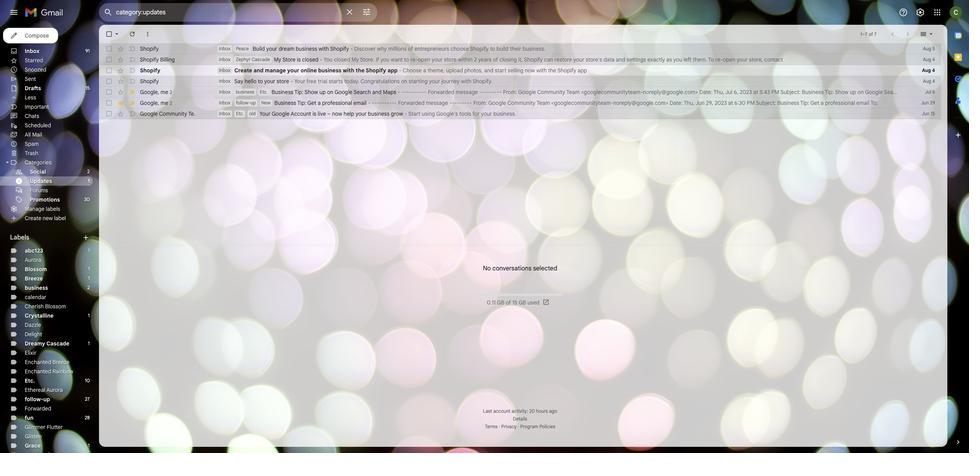 Task type: locate. For each thing, give the bounding box(es) containing it.
20 ͏‌ from the left
[[614, 67, 615, 74]]

68 ‍ from the left
[[609, 110, 611, 117]]

promotions link
[[30, 196, 60, 203]]

promotions
[[30, 196, 60, 203]]

email up help
[[354, 99, 367, 106]]

scheduled link
[[25, 122, 51, 129]]

2 show from the left
[[835, 89, 849, 96]]

follow link to manage storage image
[[543, 299, 551, 306]]

0 horizontal spatial subject:
[[756, 99, 776, 106]]

51 ‍ from the left
[[586, 110, 587, 117]]

your up theme,
[[432, 56, 443, 63]]

1 horizontal spatial 15
[[513, 299, 518, 306]]

2023 right 29,
[[715, 99, 727, 106]]

1 7 from the left
[[865, 31, 868, 37]]

aug for you closed my store. if you want to re-open your store within 2 years of closing it, shopify can restore your store's data and settings exactly as you left them. to re-open your store, contact
[[923, 56, 932, 62]]

4 for ﻿͏
[[933, 78, 936, 84]]

31 ͏‌ from the left
[[629, 67, 630, 74]]

5 row from the top
[[99, 87, 942, 97]]

76 ‍ from the left
[[621, 110, 622, 117]]

policies
[[540, 424, 556, 429]]

1 re- from the left
[[411, 56, 418, 63]]

1 horizontal spatial a
[[423, 67, 426, 74]]

1 for breeze
[[88, 275, 90, 281]]

65 ‍ from the left
[[605, 110, 607, 117]]

5 ‍ from the left
[[522, 110, 523, 117]]

1 horizontal spatial from:
[[503, 89, 517, 96]]

your down new
[[260, 110, 271, 117]]

cascade
[[252, 56, 270, 62], [46, 340, 69, 347]]

2 you from the left
[[674, 56, 683, 63]]

– inside row
[[327, 110, 331, 117]]

build your dream business with shopify - discover why millions of entrepreneurs choose shopify to build their business. ﻿͏ ﻿͏ ﻿͏ ﻿͏ ﻿͏ ﻿͏ ﻿͏ ﻿͏ ﻿͏ ﻿͏ ﻿͏ ﻿͏ ﻿͏ ﻿͏ ﻿͏ ﻿͏ ﻿͏ ﻿͏ ﻿͏ ﻿͏ ﻿͏ ﻿͏ ﻿͏ ﻿͏ ﻿͏ ﻿͏ ﻿͏ ﻿͏ ﻿͏ ﻿͏ ﻿͏ ﻿͏ ﻿͏ ﻿͏ ﻿͏ ﻿͏ ﻿͏ ﻿͏ ﻿͏ ﻿͏ ﻿͏
[[253, 45, 603, 52]]

aurora down enchanted rainbow
[[46, 387, 63, 393]]

search down today.
[[354, 89, 371, 96]]

to right want
[[404, 56, 409, 63]]

0 horizontal spatial your
[[260, 110, 271, 117]]

1 horizontal spatial date:
[[700, 89, 713, 96]]

6 row from the top
[[99, 97, 942, 108]]

subject: down 5:43
[[756, 99, 776, 106]]

-
[[351, 45, 353, 52], [320, 56, 322, 63], [399, 67, 402, 74], [291, 78, 293, 85], [398, 89, 400, 96], [402, 89, 404, 96], [404, 89, 407, 96], [407, 89, 409, 96], [409, 89, 412, 96], [412, 89, 414, 96], [414, 89, 417, 96], [417, 89, 419, 96], [419, 89, 422, 96], [422, 89, 424, 96], [424, 89, 427, 96], [479, 89, 482, 96], [482, 89, 484, 96], [484, 89, 487, 96], [487, 89, 489, 96], [489, 89, 492, 96], [492, 89, 494, 96], [494, 89, 497, 96], [497, 89, 499, 96], [499, 89, 502, 96], [368, 99, 371, 106], [372, 99, 374, 106], [374, 99, 377, 106], [377, 99, 379, 106], [379, 99, 382, 106], [382, 99, 384, 106], [384, 99, 387, 106], [387, 99, 389, 106], [389, 99, 392, 106], [392, 99, 394, 106], [394, 99, 397, 106], [450, 99, 452, 106], [452, 99, 455, 106], [455, 99, 457, 106], [457, 99, 460, 106], [460, 99, 462, 106], [462, 99, 465, 106], [465, 99, 467, 106], [467, 99, 470, 106], [470, 99, 472, 106], [405, 110, 407, 117]]

jul left 6
[[926, 89, 932, 95]]

0 horizontal spatial open
[[418, 56, 431, 63]]

2 horizontal spatial community
[[538, 89, 566, 96]]

· down details
[[518, 424, 519, 429]]

business. up my store is closed - you closed my store. if you want to re-open your store within 2 years of closing it, shopify can restore your store's data and settings exactly as you left them. to re-open your store, contact
[[523, 45, 546, 52]]

1 vertical spatial subject:
[[756, 99, 776, 106]]

24 ‍ from the left
[[548, 110, 550, 117]]

40 ‍ from the left
[[571, 110, 572, 117]]

11 ‍ from the left
[[530, 110, 532, 117]]

create inside row
[[234, 67, 252, 74]]

2023 right the 6,
[[740, 89, 752, 96]]

0 vertical spatial follow-
[[236, 100, 251, 106]]

33 ͏‌ from the left
[[632, 67, 633, 74]]

create down manage
[[25, 215, 41, 222]]

thu, left 29,
[[684, 99, 695, 106]]

2 enchanted from the top
[[25, 368, 51, 375]]

tab list
[[948, 25, 970, 425]]

from: up the for
[[474, 99, 487, 106]]

0 vertical spatial 4
[[933, 56, 936, 62]]

None checkbox
[[105, 45, 113, 53], [105, 56, 113, 63], [105, 99, 113, 107], [105, 45, 113, 53], [105, 56, 113, 63], [105, 99, 113, 107]]

2 re- from the left
[[716, 56, 723, 63]]

1 horizontal spatial show
[[835, 89, 849, 96]]

at left 5:43
[[754, 89, 759, 96]]

15 ͏‌ from the left
[[607, 67, 608, 74]]

professional left to:
[[825, 99, 855, 106]]

1 ͏‌ from the left
[[587, 67, 589, 74]]

enchanted
[[25, 359, 51, 366], [25, 368, 51, 375]]

restore
[[555, 56, 572, 63]]

<googlecommunityteam- down business tip: show up on google search and maps - ---------- forwarded message --------- from: google community team <googlecommunityteam-noreply@google.com> date: thu, jul 6, 2023 at 5:43 pm subject: business tip: show up on google search and
[[552, 99, 614, 106]]

online
[[301, 67, 317, 74]]

closing
[[500, 56, 517, 63]]

create
[[234, 67, 252, 74], [25, 215, 41, 222]]

jun left 29,
[[696, 99, 705, 106]]

1 vertical spatial breeze
[[52, 359, 70, 366]]

0 horizontal spatial professional
[[322, 99, 352, 106]]

12 ͏‌ from the left
[[603, 67, 604, 74]]

you right "as"
[[674, 56, 683, 63]]

last account activity: 20 hours ago details terms · privacy · program policies
[[483, 408, 557, 429]]

and down "years"
[[484, 67, 494, 74]]

0 vertical spatial aurora
[[25, 257, 41, 263]]

6
[[933, 89, 936, 95]]

7 ͏‌ from the left
[[596, 67, 597, 74]]

2 vertical spatial 4
[[933, 78, 936, 84]]

None checkbox
[[105, 30, 113, 38], [105, 67, 113, 74], [105, 77, 113, 85], [105, 88, 113, 96], [105, 110, 113, 118], [105, 30, 113, 38], [105, 67, 113, 74], [105, 77, 113, 85], [105, 88, 113, 96], [105, 110, 113, 118]]

closed up online at the left top
[[302, 56, 319, 63]]

49 ‍ from the left
[[583, 110, 584, 117]]

0 vertical spatial me
[[161, 88, 168, 95]]

74 ‍ from the left
[[618, 110, 619, 117]]

row
[[99, 43, 942, 54], [99, 54, 942, 65], [99, 65, 942, 76], [99, 76, 942, 87], [99, 87, 942, 97], [99, 97, 942, 108], [99, 108, 942, 119]]

forwarded inside labels navigation
[[25, 405, 51, 412]]

cherish blossom link
[[25, 303, 66, 310]]

old
[[249, 111, 256, 116]]

͏‌
[[587, 67, 589, 74], [589, 67, 590, 74], [590, 67, 592, 74], [592, 67, 593, 74], [593, 67, 594, 74], [594, 67, 596, 74], [596, 67, 597, 74], [597, 67, 598, 74], [598, 67, 600, 74], [600, 67, 601, 74], [601, 67, 603, 74], [603, 67, 604, 74], [604, 67, 605, 74], [605, 67, 607, 74], [607, 67, 608, 74], [608, 67, 610, 74], [610, 67, 611, 74], [611, 67, 612, 74], [612, 67, 614, 74], [614, 67, 615, 74], [615, 67, 617, 74], [616, 67, 618, 74], [618, 67, 619, 74], [619, 67, 621, 74], [621, 67, 622, 74], [622, 67, 623, 74], [623, 67, 625, 74], [625, 67, 626, 74], [626, 67, 628, 74], [628, 67, 629, 74], [629, 67, 630, 74], [630, 67, 632, 74], [632, 67, 633, 74], [633, 67, 635, 74], [635, 67, 636, 74], [636, 67, 637, 74], [637, 67, 639, 74], [639, 67, 640, 74], [640, 67, 641, 74], [641, 67, 643, 74], [643, 67, 644, 74], [644, 67, 646, 74]]

1 horizontal spatial follow-up
[[236, 100, 256, 106]]

21 ‍ from the left
[[544, 110, 546, 117]]

jul left the 6,
[[726, 89, 733, 96]]

15 inside labels navigation
[[85, 85, 90, 91]]

subject: right 5:43
[[781, 89, 801, 96]]

39 ͏‌ from the left
[[640, 67, 641, 74]]

to left the build on the top right of page
[[490, 45, 495, 52]]

with up you
[[319, 45, 329, 52]]

professional up help
[[322, 99, 352, 106]]

1 the from the left
[[356, 67, 365, 74]]

0 horizontal spatial store
[[277, 78, 289, 85]]

manage
[[25, 205, 44, 212]]

0 vertical spatial enchanted
[[25, 359, 51, 366]]

ago
[[549, 408, 557, 414]]

3 ‍ from the left
[[519, 110, 521, 117]]

forwarded down follow-up link
[[25, 405, 51, 412]]

0 vertical spatial <googlecommunityteam-
[[581, 89, 643, 96]]

blossom up breeze link at the left bottom
[[25, 266, 47, 273]]

2 · from the left
[[518, 424, 519, 429]]

1 row from the top
[[99, 43, 942, 54]]

0 horizontal spatial email
[[354, 99, 367, 106]]

forwarded down journey
[[428, 89, 455, 96]]

2 email from the left
[[857, 99, 870, 106]]

1 search from the left
[[354, 89, 371, 96]]

1 horizontal spatial thu,
[[714, 89, 725, 96]]

follow- inside row
[[236, 100, 251, 106]]

0 vertical spatial etc.
[[260, 89, 268, 95]]

72 ‍ from the left
[[615, 110, 616, 117]]

1 vertical spatial follow-up
[[25, 396, 50, 403]]

0 vertical spatial breeze
[[25, 275, 43, 282]]

your
[[294, 78, 305, 85], [260, 110, 271, 117]]

your left free
[[294, 78, 305, 85]]

breeze link
[[25, 275, 43, 282]]

gb right 0.11
[[497, 299, 505, 306]]

1 horizontal spatial app
[[578, 67, 587, 74]]

1 horizontal spatial business.
[[523, 45, 546, 52]]

mail
[[32, 131, 42, 138]]

you right if
[[381, 56, 390, 63]]

last
[[483, 408, 492, 414]]

the down can
[[548, 67, 557, 74]]

business
[[272, 89, 293, 96], [802, 89, 824, 96], [275, 99, 296, 106], [778, 99, 800, 106]]

61 ‍ from the left
[[600, 110, 601, 117]]

41 ͏‌ from the left
[[643, 67, 644, 74]]

follow-up inside row
[[236, 100, 256, 106]]

1 horizontal spatial store
[[444, 56, 457, 63]]

15 inside row
[[931, 111, 936, 116]]

2 row from the top
[[99, 54, 942, 65]]

cascade up enchanted breeze link
[[46, 340, 69, 347]]

1 vertical spatial <googlecommunityteam-
[[552, 99, 614, 106]]

0 horizontal spatial follow-
[[25, 396, 43, 403]]

0 horizontal spatial show
[[305, 89, 318, 96]]

25 ‍ from the left
[[550, 110, 551, 117]]

date: up 29,
[[700, 89, 713, 96]]

14 ͏‌ from the left
[[605, 67, 607, 74]]

create down the zephyr
[[234, 67, 252, 74]]

1 vertical spatial at
[[729, 99, 733, 106]]

it,
[[518, 56, 523, 63]]

email left to:
[[857, 99, 870, 106]]

1 vertical spatial now
[[332, 110, 342, 117]]

community down selling at right
[[508, 99, 536, 106]]

conversations
[[493, 265, 532, 272]]

30 ͏‌ from the left
[[628, 67, 629, 74]]

1 for grace
[[88, 443, 90, 448]]

12 ‍ from the left
[[532, 110, 533, 117]]

google community te.
[[140, 110, 195, 117]]

17 ‍ from the left
[[539, 110, 540, 117]]

etc. left old
[[236, 111, 244, 116]]

open right the to at the top of page
[[723, 56, 736, 63]]

te.
[[188, 110, 195, 117]]

1 email from the left
[[354, 99, 367, 106]]

45 ‍ from the left
[[578, 110, 579, 117]]

abc123 link
[[25, 247, 43, 254]]

aurora
[[25, 257, 41, 263], [46, 387, 63, 393]]

forwarded up the start
[[398, 99, 425, 106]]

0 horizontal spatial to
[[258, 78, 263, 85]]

clear search image
[[342, 4, 357, 20]]

community left te.
[[159, 110, 187, 117]]

forums
[[30, 187, 48, 194]]

is right the store
[[297, 56, 301, 63]]

1 horizontal spatial team
[[567, 89, 580, 96]]

1 horizontal spatial closed
[[334, 56, 350, 63]]

6:30
[[735, 99, 746, 106]]

re- up the choose
[[411, 56, 418, 63]]

blossom
[[25, 266, 47, 273], [45, 303, 66, 310]]

26 ͏‌ from the left
[[622, 67, 623, 74]]

15
[[85, 85, 90, 91], [931, 111, 936, 116], [513, 299, 518, 306]]

your left store's
[[574, 56, 585, 63]]

15 down 91
[[85, 85, 90, 91]]

9 ͏‌ from the left
[[598, 67, 600, 74]]

2 , from the top
[[158, 99, 159, 106]]

is left live
[[313, 110, 317, 117]]

0 horizontal spatial now
[[332, 110, 342, 117]]

· right terms link
[[499, 424, 500, 429]]

0 horizontal spatial 15
[[85, 85, 90, 91]]

now left help
[[332, 110, 342, 117]]

delight
[[25, 331, 42, 338]]

1 vertical spatial cascade
[[46, 340, 69, 347]]

cascade for dreamy cascade
[[46, 340, 69, 347]]

0 horizontal spatial gb
[[497, 299, 505, 306]]

jun left 29
[[922, 100, 929, 106]]

1 horizontal spatial get
[[811, 99, 820, 106]]

closed right you
[[334, 56, 350, 63]]

0 horizontal spatial pm
[[747, 99, 755, 106]]

<googlecommunityteam-
[[581, 89, 643, 96], [552, 99, 614, 106]]

29
[[930, 100, 936, 106]]

to right hello at the left of page
[[258, 78, 263, 85]]

69 ‍ from the left
[[611, 110, 612, 117]]

live
[[318, 110, 326, 117]]

, for business tip: get a professional email
[[158, 99, 159, 106]]

business left grow
[[368, 110, 390, 117]]

billing
[[160, 56, 175, 63]]

4 ‍ from the left
[[521, 110, 522, 117]]

8 ͏‌ from the left
[[597, 67, 598, 74]]

from: down selling at right
[[503, 89, 517, 96]]

me for business tip: get a professional email
[[161, 99, 168, 106]]

0 horizontal spatial closed
[[302, 56, 319, 63]]

0 vertical spatial at
[[754, 89, 759, 96]]

1 inside no conversations selected main content
[[861, 31, 863, 37]]

jul
[[726, 89, 733, 96], [926, 89, 932, 95]]

fun
[[25, 414, 34, 421]]

46 ‍ from the left
[[579, 110, 580, 117]]

1 open from the left
[[418, 56, 431, 63]]

1 for updates
[[88, 178, 90, 184]]

follow- up old
[[236, 100, 251, 106]]

0 vertical spatial subject:
[[781, 89, 801, 96]]

re- right the to at the top of page
[[716, 56, 723, 63]]

10 ͏‌ from the left
[[600, 67, 601, 74]]

me for business tip: show up on google search and maps
[[161, 88, 168, 95]]

my left store.
[[352, 56, 359, 63]]

at left "6:30"
[[729, 99, 733, 106]]

you
[[381, 56, 390, 63], [674, 56, 683, 63]]

breeze
[[25, 275, 43, 282], [52, 359, 70, 366]]

1 horizontal spatial gb
[[519, 299, 526, 306]]

grace
[[25, 442, 41, 449]]

41 ‍ from the left
[[572, 110, 573, 117]]

compose button
[[3, 28, 58, 43]]

app down want
[[388, 67, 398, 74]]

0 horizontal spatial forwarded
[[25, 405, 51, 412]]

row containing google community te.
[[99, 108, 942, 119]]

cascade inside row
[[252, 56, 270, 62]]

show
[[305, 89, 318, 96], [835, 89, 849, 96]]

starred link
[[25, 57, 43, 64]]

1 horizontal spatial re-
[[716, 56, 723, 63]]

inbox inside the inbox say hello to your store - your free trial starts today. congratulations on starting your journey with shopify. ﻿͏ ﻿͏ ﻿͏ ﻿͏ ﻿͏ ﻿͏ ﻿͏ ﻿͏ ﻿͏ ﻿͏ ﻿͏ ﻿͏ ﻿͏ ﻿͏ ﻿͏ ﻿͏ ﻿͏ ﻿͏ ﻿͏ ﻿͏ ﻿͏ ﻿͏ ﻿͏ ﻿͏ ﻿͏ ﻿͏ ﻿͏ ﻿͏ ﻿͏ ﻿͏ ﻿͏ ﻿͏ ﻿͏ ﻿͏ ﻿͏ ﻿͏ ﻿͏ ﻿͏ ﻿͏
[[219, 78, 231, 84]]

open
[[418, 56, 431, 63], [723, 56, 736, 63]]

55 ‍ from the left
[[591, 110, 593, 117]]

message up the your google account is live – now help your business grow - start using google's tools for your business. ‍ ‍ ‍ ‍ ‍ ‍ ‍ ‍ ‍ ‍ ‍ ‍ ‍ ‍ ‍ ‍ ‍ ‍ ‍ ‍ ‍ ‍ ‍ ‍ ‍ ‍ ‍ ‍ ‍ ‍ ‍ ‍ ‍ ‍ ‍ ‍ ‍ ‍ ‍ ‍ ‍ ‍ ‍ ‍ ‍ ‍ ‍ ‍ ‍ ‍ ‍ ‍ ‍ ‍ ‍ ‍ ‍ ‍ ‍ ‍ ‍ ‍ ‍ ‍ ‍ ‍ ‍ ‍ ‍ ‍ ‍ ‍ ‍ ‍ ‍ ‍
[[426, 99, 448, 106]]

6,
[[734, 89, 739, 96]]

pm right "6:30"
[[747, 99, 755, 106]]

0 vertical spatial –
[[863, 31, 865, 37]]

cascade inside labels navigation
[[46, 340, 69, 347]]

business. right the for
[[494, 110, 517, 117]]

my up manage
[[274, 56, 281, 63]]

the down store.
[[356, 67, 365, 74]]

now down my store is closed - you closed my store. if you want to re-open your store within 2 years of closing it, shopify can restore your store's data and settings exactly as you left them. to re-open your store, contact
[[525, 67, 535, 74]]

important
[[25, 103, 49, 110]]

1 horizontal spatial to
[[404, 56, 409, 63]]

left
[[684, 56, 692, 63]]

dreamy cascade link
[[25, 340, 69, 347]]

business right dream at the top of page
[[296, 45, 317, 52]]

54 ‍ from the left
[[590, 110, 591, 117]]

1 vertical spatial pm
[[747, 99, 755, 106]]

0 horizontal spatial team
[[537, 99, 550, 106]]

0 vertical spatial ,
[[158, 88, 159, 95]]

, for business tip: show up on google search and maps
[[158, 88, 159, 95]]

0 horizontal spatial the
[[356, 67, 365, 74]]

1 horizontal spatial follow-
[[236, 100, 251, 106]]

7 ‍ from the left
[[525, 110, 526, 117]]

business
[[296, 45, 317, 52], [318, 67, 342, 74], [236, 89, 254, 95], [368, 110, 390, 117], [25, 284, 48, 291]]

sent
[[25, 75, 36, 82]]

professional
[[322, 99, 352, 106], [825, 99, 855, 106]]

1 horizontal spatial forwarded
[[398, 99, 425, 106]]

program
[[520, 424, 538, 429]]

2 vertical spatial etc.
[[25, 377, 35, 384]]

0 vertical spatial google , me 2
[[140, 88, 172, 95]]

1 vertical spatial is
[[313, 110, 317, 117]]

build
[[497, 45, 509, 52]]

22 ͏‌ from the left
[[616, 67, 618, 74]]

1 horizontal spatial professional
[[825, 99, 855, 106]]

0 horizontal spatial at
[[729, 99, 733, 106]]

your left the store, at the right of page
[[737, 56, 748, 63]]

google
[[140, 88, 158, 95], [335, 89, 353, 96], [518, 89, 536, 96], [865, 89, 883, 96], [140, 99, 158, 106], [489, 99, 506, 106], [140, 110, 158, 117], [272, 110, 290, 117]]

<googlecommunityteam- down "data"
[[581, 89, 643, 96]]

labels
[[10, 234, 29, 241]]

1 horizontal spatial you
[[674, 56, 683, 63]]

starts
[[329, 78, 343, 85]]

pm right 5:43
[[772, 89, 780, 96]]

ethereal aurora
[[25, 387, 63, 393]]

1 vertical spatial me
[[161, 99, 168, 106]]

blossom up crystalline "link"
[[45, 303, 66, 310]]

2 ‍ from the left
[[518, 110, 519, 117]]

47 ‍ from the left
[[580, 110, 582, 117]]

me
[[161, 88, 168, 95], [161, 99, 168, 106]]

0 vertical spatial pm
[[772, 89, 780, 96]]

1 vertical spatial 15
[[931, 111, 936, 116]]

enchanted down elixir link at the bottom left of page
[[25, 359, 51, 366]]

0 vertical spatial your
[[294, 78, 305, 85]]

0 vertical spatial 15
[[85, 85, 90, 91]]

with up today.
[[343, 67, 354, 74]]

message
[[456, 89, 478, 96], [426, 99, 448, 106]]

search
[[354, 89, 371, 96], [884, 89, 902, 96]]

community up business tip: get a professional email - ---------- forwarded message --------- from: google community team <googlecommunityteam-noreply@google.com> date: thu, jun 29, 2023 at 6:30 pm subject: business tip: get a professional email to:
[[538, 89, 566, 96]]

on
[[401, 78, 407, 85], [327, 89, 333, 96], [858, 89, 864, 96]]

gb
[[497, 299, 505, 306], [519, 299, 526, 306]]

1 vertical spatial from:
[[474, 99, 487, 106]]

jun down jun 29
[[922, 111, 930, 116]]

enchanted up etc. link on the bottom left of page
[[25, 368, 51, 375]]

inbox say hello to your store - your free trial starts today. congratulations on starting your journey with shopify. ﻿͏ ﻿͏ ﻿͏ ﻿͏ ﻿͏ ﻿͏ ﻿͏ ﻿͏ ﻿͏ ﻿͏ ﻿͏ ﻿͏ ﻿͏ ﻿͏ ﻿͏ ﻿͏ ﻿͏ ﻿͏ ﻿͏ ﻿͏ ﻿͏ ﻿͏ ﻿͏ ﻿͏ ﻿͏ ﻿͏ ﻿͏ ﻿͏ ﻿͏ ﻿͏ ﻿͏ ﻿͏ ﻿͏ ﻿͏ ﻿͏ ﻿͏ ﻿͏ ﻿͏ ﻿͏
[[219, 78, 547, 85]]

1 vertical spatial etc.
[[236, 111, 244, 116]]

17 ͏‌ from the left
[[610, 67, 611, 74]]

account
[[494, 408, 511, 414]]

store
[[444, 56, 457, 63], [277, 78, 289, 85]]

1 · from the left
[[499, 424, 500, 429]]

28
[[85, 415, 90, 421]]

1 enchanted from the top
[[25, 359, 51, 366]]

with down photos,
[[461, 78, 472, 85]]

1 horizontal spatial ·
[[518, 424, 519, 429]]

0 vertical spatial follow-up
[[236, 100, 256, 106]]

0 horizontal spatial message
[[426, 99, 448, 106]]

them.
[[693, 56, 707, 63]]

1 for crystalline
[[88, 313, 90, 318]]

6 ͏‌ from the left
[[594, 67, 596, 74]]

0 horizontal spatial etc.
[[25, 377, 35, 384]]

store up upload
[[444, 56, 457, 63]]

1 you from the left
[[381, 56, 390, 63]]

gb left the "used"
[[519, 299, 526, 306]]

0 horizontal spatial breeze
[[25, 275, 43, 282]]

years
[[478, 56, 492, 63]]

30
[[84, 197, 90, 202]]

message down shopify. on the top of page
[[456, 89, 478, 96]]

drafts
[[25, 85, 41, 92]]

1 horizontal spatial 7
[[875, 31, 877, 37]]

business up calendar link
[[25, 284, 48, 291]]

0 horizontal spatial cascade
[[46, 340, 69, 347]]

etc. up ethereal at the left bottom of the page
[[25, 377, 35, 384]]

7 row from the top
[[99, 108, 942, 119]]

0 horizontal spatial follow-up
[[25, 396, 50, 403]]

0.11
[[487, 299, 496, 306]]

1 horizontal spatial email
[[857, 99, 870, 106]]

follow-up up forwarded link
[[25, 396, 50, 403]]

32 ‍ from the left
[[559, 110, 561, 117]]

app down store's
[[578, 67, 587, 74]]

zephyr cascade
[[236, 56, 270, 62]]

thu, left the 6,
[[714, 89, 725, 96]]

0 vertical spatial now
[[525, 67, 535, 74]]

2 vertical spatial 15
[[513, 299, 518, 306]]

your down the store
[[287, 67, 299, 74]]

15 left the "used"
[[513, 299, 518, 306]]

choose
[[403, 67, 422, 74]]

follow- inside labels navigation
[[25, 396, 43, 403]]

0 horizontal spatial create
[[25, 215, 41, 222]]

spam link
[[25, 140, 39, 147]]

1 me from the top
[[161, 88, 168, 95]]

1 get from the left
[[308, 99, 317, 106]]

more image
[[144, 30, 152, 38]]

no conversations selected
[[483, 265, 558, 272]]

breeze up rainbow
[[52, 359, 70, 366]]

open down build your dream business with shopify - discover why millions of entrepreneurs choose shopify to build their business. ﻿͏ ﻿͏ ﻿͏ ﻿͏ ﻿͏ ﻿͏ ﻿͏ ﻿͏ ﻿͏ ﻿͏ ﻿͏ ﻿͏ ﻿͏ ﻿͏ ﻿͏ ﻿͏ ﻿͏ ﻿͏ ﻿͏ ﻿͏ ﻿͏ ﻿͏ ﻿͏ ﻿͏ ﻿͏ ﻿͏ ﻿͏ ﻿͏ ﻿͏ ﻿͏ ﻿͏ ﻿͏ ﻿͏ ﻿͏ ﻿͏ ﻿͏ ﻿͏ ﻿͏ ﻿͏ ﻿͏ ﻿͏
[[418, 56, 431, 63]]

1 horizontal spatial etc.
[[236, 111, 244, 116]]

contact
[[765, 56, 783, 63]]

2 vertical spatial forwarded
[[25, 405, 51, 412]]

0 horizontal spatial aurora
[[25, 257, 41, 263]]

2 open from the left
[[723, 56, 736, 63]]

1 horizontal spatial now
[[525, 67, 535, 74]]

None search field
[[99, 3, 378, 22]]

cascade down build
[[252, 56, 270, 62]]



Task type: describe. For each thing, give the bounding box(es) containing it.
their
[[510, 45, 522, 52]]

enchanted for enchanted rainbow
[[25, 368, 51, 375]]

cherish blossom
[[25, 303, 66, 310]]

search mail image
[[101, 5, 115, 19]]

gmail image
[[25, 5, 67, 20]]

compose
[[25, 32, 49, 39]]

within
[[458, 56, 473, 63]]

27
[[85, 396, 90, 402]]

28 ͏‌ from the left
[[625, 67, 626, 74]]

59 ‍ from the left
[[597, 110, 598, 117]]

row containing shopify billing
[[99, 54, 942, 65]]

glisten link
[[25, 433, 42, 440]]

grow
[[391, 110, 403, 117]]

18 ͏‌ from the left
[[611, 67, 612, 74]]

2 professional from the left
[[825, 99, 855, 106]]

38 ‍ from the left
[[568, 110, 569, 117]]

main menu image
[[9, 8, 19, 17]]

aug 5
[[923, 46, 936, 51]]

jun 15
[[922, 111, 936, 116]]

0 vertical spatial team
[[567, 89, 580, 96]]

and left jul 6
[[903, 89, 912, 96]]

26 ‍ from the left
[[551, 110, 553, 117]]

35 ‍ from the left
[[564, 110, 565, 117]]

account
[[291, 110, 311, 117]]

chats
[[25, 113, 39, 120]]

73 ‍ from the left
[[616, 110, 618, 117]]

no conversations selected main content
[[99, 25, 948, 447]]

31 ‍ from the left
[[558, 110, 559, 117]]

1 vertical spatial 2023
[[715, 99, 727, 106]]

33 ‍ from the left
[[561, 110, 562, 117]]

your down manage
[[264, 78, 275, 85]]

1 vertical spatial to
[[404, 56, 409, 63]]

glimmer flutter link
[[25, 424, 63, 431]]

spam
[[25, 140, 39, 147]]

aug for your free trial starts today. congratulations on starting your journey with shopify. ﻿͏ ﻿͏ ﻿͏ ﻿͏ ﻿͏ ﻿͏ ﻿͏ ﻿͏ ﻿͏ ﻿͏ ﻿͏ ﻿͏ ﻿͏ ﻿͏ ﻿͏ ﻿͏ ﻿͏ ﻿͏ ﻿͏ ﻿͏ ﻿͏ ﻿͏ ﻿͏ ﻿͏ ﻿͏ ﻿͏ ﻿͏ ﻿͏ ﻿͏ ﻿͏ ﻿͏ ﻿͏ ﻿͏ ﻿͏ ﻿͏ ﻿͏ ﻿͏ ﻿͏ ﻿͏
[[923, 78, 932, 84]]

2 closed from the left
[[334, 56, 350, 63]]

business inside labels navigation
[[25, 284, 48, 291]]

store
[[283, 56, 296, 63]]

1 for abc123
[[88, 248, 90, 253]]

0 horizontal spatial jul
[[726, 89, 733, 96]]

shopify billing
[[140, 56, 175, 63]]

delight link
[[25, 331, 42, 338]]

selling
[[508, 67, 524, 74]]

create new label link
[[25, 215, 66, 222]]

and down congratulations
[[372, 89, 382, 96]]

5 ͏‌ from the left
[[593, 67, 594, 74]]

scheduled
[[25, 122, 51, 129]]

1 horizontal spatial on
[[401, 78, 407, 85]]

1 horizontal spatial jul
[[926, 89, 932, 95]]

2 search from the left
[[884, 89, 902, 96]]

28 ‍ from the left
[[554, 110, 555, 117]]

20
[[530, 408, 535, 414]]

2 horizontal spatial a
[[821, 99, 824, 106]]

36 ͏‌ from the left
[[636, 67, 637, 74]]

0 vertical spatial from:
[[503, 89, 517, 96]]

1 horizontal spatial breeze
[[52, 359, 70, 366]]

Search mail text field
[[116, 9, 340, 16]]

say
[[234, 78, 243, 85]]

glimmer flutter
[[25, 424, 63, 431]]

why
[[377, 45, 387, 52]]

1 horizontal spatial 2023
[[740, 89, 752, 96]]

settings image
[[916, 8, 925, 17]]

3 ͏‌ from the left
[[590, 67, 592, 74]]

theme,
[[428, 67, 445, 74]]

1 vertical spatial blossom
[[45, 303, 66, 310]]

grace link
[[25, 442, 41, 449]]

inbox inside inbox create and manage your online business with the shopify app - choose a theme, upload photos, and start selling now with the shopify app ͏‌ ͏‌ ͏‌ ͏‌ ͏‌ ͏‌ ͏‌ ͏‌ ͏‌ ͏‌ ͏‌ ͏‌ ͏‌ ͏‌ ͏‌ ͏‌ ͏‌ ͏‌ ͏‌ ͏‌ ͏‌ ͏‌ ͏‌ ͏‌ ͏‌ ͏‌ ͏‌ ͏‌ ͏‌ ͏‌ ͏‌ ͏‌ ͏‌ ͏‌ ͏‌ ͏‌ ͏‌ ͏‌ ͏‌ ͏‌ ͏‌ ͏‌
[[219, 67, 231, 73]]

25 ͏‌ from the left
[[621, 67, 622, 74]]

0 vertical spatial thu,
[[714, 89, 725, 96]]

1 vertical spatial store
[[277, 78, 289, 85]]

70 ‍ from the left
[[612, 110, 614, 117]]

56 ‍ from the left
[[593, 110, 594, 117]]

43 ‍ from the left
[[575, 110, 576, 117]]

1 ‍ from the left
[[516, 110, 518, 117]]

your right build
[[266, 45, 277, 52]]

ethereal
[[25, 387, 45, 393]]

ethereal aurora link
[[25, 387, 63, 393]]

27 ͏‌ from the left
[[623, 67, 625, 74]]

0 vertical spatial noreply@google.com>
[[643, 89, 698, 96]]

hello
[[245, 78, 257, 85]]

inbox inside labels navigation
[[25, 48, 39, 55]]

63 ‍ from the left
[[602, 110, 604, 117]]

13 ͏‌ from the left
[[604, 67, 605, 74]]

44 ‍ from the left
[[576, 110, 578, 117]]

and down zephyr cascade
[[254, 67, 264, 74]]

2 gb from the left
[[519, 299, 526, 306]]

inbox create and manage your online business with the shopify app - choose a theme, upload photos, and start selling now with the shopify app ͏‌ ͏‌ ͏‌ ͏‌ ͏‌ ͏‌ ͏‌ ͏‌ ͏‌ ͏‌ ͏‌ ͏‌ ͏‌ ͏‌ ͏‌ ͏‌ ͏‌ ͏‌ ͏‌ ͏‌ ͏‌ ͏‌ ͏‌ ͏‌ ͏‌ ͏‌ ͏‌ ͏‌ ͏‌ ͏‌ ͏‌ ͏‌ ͏‌ ͏‌ ͏‌ ͏‌ ͏‌ ͏‌ ͏‌ ͏‌ ͏‌ ͏‌
[[219, 67, 646, 74]]

2 vertical spatial to
[[258, 78, 263, 85]]

39 ‍ from the left
[[569, 110, 571, 117]]

all mail link
[[25, 131, 42, 138]]

google , me 2 for business tip: show up on google search and maps - ---------- forwarded message --------- from: google community team <googlecommunityteam-noreply@google.com> date: thu, jul 6, 2023 at 5:43 pm subject: business tip: show up on google search and
[[140, 88, 172, 95]]

42 ͏‌ from the left
[[644, 67, 646, 74]]

62 ‍ from the left
[[601, 110, 602, 117]]

23 ‍ from the left
[[547, 110, 548, 117]]

4 for ͏‌
[[933, 67, 936, 73]]

your google account is live – now help your business grow - start using google's tools for your business. ‍ ‍ ‍ ‍ ‍ ‍ ‍ ‍ ‍ ‍ ‍ ‍ ‍ ‍ ‍ ‍ ‍ ‍ ‍ ‍ ‍ ‍ ‍ ‍ ‍ ‍ ‍ ‍ ‍ ‍ ‍ ‍ ‍ ‍ ‍ ‍ ‍ ‍ ‍ ‍ ‍ ‍ ‍ ‍ ‍ ‍ ‍ ‍ ‍ ‍ ‍ ‍ ‍ ‍ ‍ ‍ ‍ ‍ ‍ ‍ ‍ ‍ ‍ ‍ ‍ ‍ ‍ ‍ ‍ ‍ ‍ ‍ ‍ ‍ ‍ ‍
[[260, 110, 622, 117]]

jun for start using google's tools for your business. ‍ ‍ ‍ ‍ ‍ ‍ ‍ ‍ ‍ ‍ ‍ ‍ ‍ ‍ ‍ ‍ ‍ ‍ ‍ ‍ ‍ ‍ ‍ ‍ ‍ ‍ ‍ ‍ ‍ ‍ ‍ ‍ ‍ ‍ ‍ ‍ ‍ ‍ ‍ ‍ ‍ ‍ ‍ ‍ ‍ ‍ ‍ ‍ ‍ ‍ ‍ ‍ ‍ ‍ ‍ ‍ ‍ ‍ ‍ ‍ ‍ ‍ ‍ ‍ ‍ ‍ ‍ ‍ ‍ ‍ ‍ ‍ ‍ ‍ ‍ ‍
[[922, 111, 930, 116]]

1 horizontal spatial is
[[313, 110, 317, 117]]

24 ͏‌ from the left
[[619, 67, 621, 74]]

1 for blossom
[[88, 266, 90, 272]]

37 ‍ from the left
[[566, 110, 568, 117]]

your down theme,
[[429, 78, 440, 85]]

10 ‍ from the left
[[529, 110, 530, 117]]

19 ‍ from the left
[[541, 110, 543, 117]]

1 horizontal spatial community
[[508, 99, 536, 106]]

48 ‍ from the left
[[582, 110, 583, 117]]

settings
[[627, 56, 646, 63]]

today.
[[345, 78, 359, 85]]

peace
[[236, 46, 249, 51]]

business down hello at the left of page
[[236, 89, 254, 95]]

aug 4 for ﻿͏
[[923, 78, 936, 84]]

jun 29
[[922, 100, 936, 106]]

1 my from the left
[[274, 56, 281, 63]]

60 ‍ from the left
[[598, 110, 600, 117]]

snoozed link
[[25, 66, 46, 73]]

label
[[54, 215, 66, 222]]

activity:
[[512, 408, 528, 414]]

58 ‍ from the left
[[596, 110, 597, 117]]

1 horizontal spatial subject:
[[781, 89, 801, 96]]

build
[[253, 45, 265, 52]]

discover
[[354, 45, 376, 52]]

exactly
[[648, 56, 665, 63]]

congratulations
[[361, 78, 400, 85]]

support image
[[899, 8, 908, 17]]

important link
[[25, 103, 49, 110]]

2 app from the left
[[578, 67, 587, 74]]

etc. inside labels navigation
[[25, 377, 35, 384]]

forwarded link
[[25, 405, 51, 412]]

14 ‍ from the left
[[535, 110, 536, 117]]

new
[[43, 215, 53, 222]]

labels navigation
[[0, 25, 99, 453]]

6 ‍ from the left
[[523, 110, 525, 117]]

photos,
[[465, 67, 483, 74]]

elixir link
[[25, 349, 36, 356]]

2 7 from the left
[[875, 31, 877, 37]]

aug 4 for ͏‌
[[923, 67, 936, 73]]

1 horizontal spatial –
[[863, 31, 865, 37]]

your right help
[[356, 110, 367, 117]]

35 ͏‌ from the left
[[635, 67, 636, 74]]

67 ‍ from the left
[[608, 110, 609, 117]]

and right "data"
[[616, 56, 626, 63]]

66 ‍ from the left
[[607, 110, 608, 117]]

selected
[[533, 265, 558, 272]]

0 vertical spatial community
[[538, 89, 566, 96]]

0 vertical spatial aug 4
[[923, 56, 936, 62]]

start
[[409, 110, 421, 117]]

1 vertical spatial noreply@google.com>
[[614, 99, 669, 106]]

37 ͏‌ from the left
[[637, 67, 639, 74]]

you
[[324, 56, 333, 63]]

choose
[[451, 45, 469, 52]]

1 horizontal spatial your
[[294, 78, 305, 85]]

advanced search options image
[[359, 4, 375, 20]]

1 vertical spatial message
[[426, 99, 448, 106]]

1 app from the left
[[388, 67, 398, 74]]

create inside manage labels create new label
[[25, 215, 41, 222]]

aug for choose a theme, upload photos, and start selling now with the shopify app ͏‌ ͏‌ ͏‌ ͏‌ ͏‌ ͏‌ ͏‌ ͏‌ ͏‌ ͏‌ ͏‌ ͏‌ ͏‌ ͏‌ ͏‌ ͏‌ ͏‌ ͏‌ ͏‌ ͏‌ ͏‌ ͏‌ ͏‌ ͏‌ ͏‌ ͏‌ ͏‌ ͏‌ ͏‌ ͏‌ ͏‌ ͏‌ ͏‌ ͏‌ ͏‌ ͏‌ ͏‌ ͏‌ ͏‌ ͏‌ ͏‌ ͏‌
[[923, 67, 931, 73]]

etc. link
[[25, 377, 35, 384]]

glisten
[[25, 433, 42, 440]]

dazzle link
[[25, 322, 41, 328]]

1 vertical spatial business.
[[494, 110, 517, 117]]

google , me 2 for business tip: get a professional email - ---------- forwarded message --------- from: google community team <googlecommunityteam-noreply@google.com> date: thu, jun 29, 2023 at 6:30 pm subject: business tip: get a professional email to:
[[140, 99, 172, 106]]

1 – 7 of 7
[[861, 31, 877, 37]]

0 vertical spatial to
[[490, 45, 495, 52]]

store.
[[360, 56, 375, 63]]

1 vertical spatial thu,
[[684, 99, 695, 106]]

upload
[[446, 67, 463, 74]]

0 horizontal spatial on
[[327, 89, 333, 96]]

store,
[[749, 56, 763, 63]]

program policies link
[[520, 424, 556, 429]]

drafts link
[[25, 85, 41, 92]]

chats link
[[25, 113, 39, 120]]

52 ‍ from the left
[[587, 110, 589, 117]]

labels heading
[[10, 234, 82, 241]]

11 ͏‌ from the left
[[601, 67, 603, 74]]

0 vertical spatial forwarded
[[428, 89, 455, 96]]

business down you
[[318, 67, 342, 74]]

5
[[933, 46, 936, 51]]

elixir
[[25, 349, 36, 356]]

0 vertical spatial message
[[456, 89, 478, 96]]

0 horizontal spatial from:
[[474, 99, 487, 106]]

entrepreneurs
[[415, 45, 449, 52]]

38 ͏‌ from the left
[[639, 67, 640, 74]]

4 ͏‌ from the left
[[592, 67, 593, 74]]

manage labels link
[[25, 205, 60, 212]]

2 horizontal spatial etc.
[[260, 89, 268, 95]]

2 the from the left
[[548, 67, 557, 74]]

up inside labels navigation
[[43, 396, 50, 403]]

32 ͏‌ from the left
[[630, 67, 632, 74]]

your right the for
[[481, 110, 492, 117]]

0 vertical spatial business.
[[523, 45, 546, 52]]

categories link
[[25, 159, 52, 166]]

27 ‍ from the left
[[553, 110, 554, 117]]

3 row from the top
[[99, 65, 942, 76]]

42 ‍ from the left
[[573, 110, 575, 117]]

1 for dreamy cascade
[[88, 340, 90, 346]]

forums link
[[30, 187, 48, 194]]

tools
[[460, 110, 472, 117]]

rainbow
[[52, 368, 73, 375]]

34 ‍ from the left
[[562, 110, 564, 117]]

13 ‍ from the left
[[533, 110, 535, 117]]

53 ‍ from the left
[[589, 110, 590, 117]]

crystalline
[[25, 312, 54, 319]]

cascade for zephyr cascade
[[252, 56, 270, 62]]

0 vertical spatial blossom
[[25, 266, 47, 273]]

2 vertical spatial community
[[159, 110, 187, 117]]

less button
[[0, 93, 93, 102]]

0 vertical spatial store
[[444, 56, 457, 63]]

75 ‍ from the left
[[619, 110, 621, 117]]

2 get from the left
[[811, 99, 820, 106]]

for
[[473, 110, 480, 117]]

16 ‍ from the left
[[537, 110, 539, 117]]

fun link
[[25, 414, 34, 421]]

jun for ---------- forwarded message --------- from: google community team <googlecommunityteam-noreply@google.com> date: thu, jun 29, 2023 at 6:30 pm subject: business tip: get a professional email to:
[[922, 100, 929, 106]]

29 ‍ from the left
[[555, 110, 557, 117]]

refresh image
[[128, 30, 136, 38]]

0 horizontal spatial is
[[297, 56, 301, 63]]

follow-up inside labels navigation
[[25, 396, 50, 403]]

enchanted for enchanted breeze
[[25, 359, 51, 366]]

2 horizontal spatial on
[[858, 89, 864, 96]]

1 vertical spatial date:
[[670, 99, 683, 106]]

hours
[[536, 408, 548, 414]]

19 ͏‌ from the left
[[612, 67, 614, 74]]

toggle split pane mode image
[[920, 30, 928, 38]]

0 horizontal spatial a
[[318, 99, 321, 106]]

1 gb from the left
[[497, 299, 505, 306]]

1 vertical spatial team
[[537, 99, 550, 106]]

start
[[495, 67, 507, 74]]

enchanted breeze link
[[25, 359, 70, 366]]

34 ͏‌ from the left
[[633, 67, 635, 74]]

maps
[[383, 89, 397, 96]]

if
[[376, 56, 379, 63]]

with down can
[[537, 67, 547, 74]]

business link
[[25, 284, 48, 291]]

71 ‍ from the left
[[614, 110, 615, 117]]

1 horizontal spatial aurora
[[46, 387, 63, 393]]

privacy
[[501, 424, 517, 429]]

details
[[513, 416, 528, 422]]

flutter
[[47, 424, 63, 431]]



Task type: vqa. For each thing, say whether or not it's contained in the screenshot.
the leftmost Jul
yes



